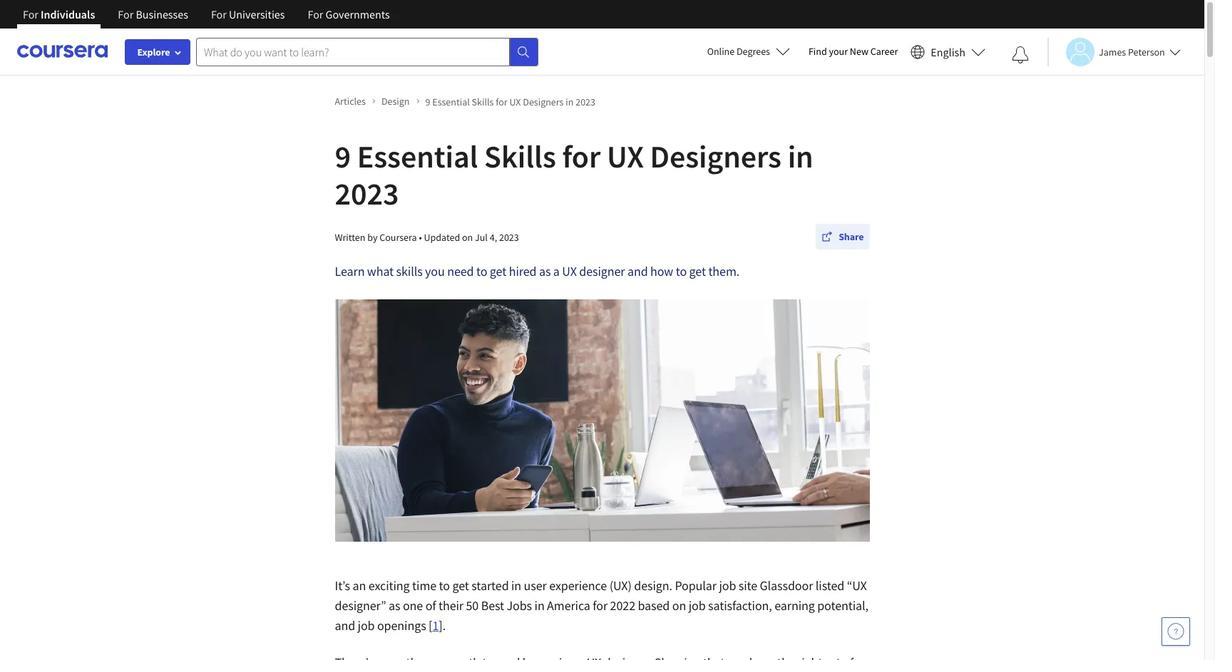 Task type: locate. For each thing, give the bounding box(es) containing it.
essential down design link
[[357, 137, 478, 176]]

1 horizontal spatial job
[[689, 598, 706, 614]]

9 essential skills for ux designers in 2023
[[426, 95, 596, 108], [335, 137, 814, 213]]

job
[[719, 578, 736, 594], [689, 598, 706, 614], [358, 618, 375, 634]]

coursera image
[[17, 40, 108, 63]]

user
[[524, 578, 547, 594]]

0 horizontal spatial designers
[[523, 95, 564, 108]]

2022
[[610, 598, 636, 614]]

1 horizontal spatial to
[[477, 263, 488, 280]]

1 for from the left
[[23, 7, 38, 21]]

0 horizontal spatial to
[[439, 578, 450, 594]]

1 vertical spatial 2023
[[335, 174, 399, 213]]

0 horizontal spatial get
[[453, 578, 469, 594]]

get up their
[[453, 578, 469, 594]]

for left 'universities' on the left top of page
[[211, 7, 227, 21]]

explore
[[137, 46, 170, 59]]

1 vertical spatial ux
[[607, 137, 644, 176]]

for left individuals
[[23, 7, 38, 21]]

3 for from the left
[[211, 7, 227, 21]]

skills
[[472, 95, 494, 108], [484, 137, 556, 176]]

1 horizontal spatial 9
[[426, 95, 431, 108]]

as left the a
[[539, 263, 551, 280]]

1 horizontal spatial designers
[[650, 137, 782, 176]]

their
[[439, 598, 464, 614]]

exciting
[[369, 578, 410, 594]]

for businesses
[[118, 7, 188, 21]]

banner navigation
[[11, 0, 401, 39]]

[
[[429, 618, 433, 634]]

0 horizontal spatial and
[[335, 618, 355, 634]]

2 vertical spatial for
[[593, 598, 608, 614]]

on left 'jul'
[[462, 231, 473, 244]]

ux
[[510, 95, 521, 108], [607, 137, 644, 176], [562, 263, 577, 280]]

1 vertical spatial designers
[[650, 137, 782, 176]]

peterson
[[1129, 45, 1166, 58]]

1 horizontal spatial 2023
[[499, 231, 519, 244]]

new
[[850, 45, 869, 58]]

coursera
[[380, 231, 417, 244]]

job down popular in the right of the page
[[689, 598, 706, 614]]

0 horizontal spatial 2023
[[335, 174, 399, 213]]

articles
[[335, 95, 366, 108]]

to right how
[[676, 263, 687, 280]]

9 down articles
[[335, 137, 351, 176]]

0 horizontal spatial ux
[[510, 95, 521, 108]]

by
[[368, 231, 378, 244]]

1 vertical spatial as
[[389, 598, 401, 614]]

1 vertical spatial 9 essential skills for ux designers in 2023
[[335, 137, 814, 213]]

9 inside 9 essential skills for ux designers in 2023
[[335, 137, 351, 176]]

and down designer"
[[335, 618, 355, 634]]

universities
[[229, 7, 285, 21]]

1 ].
[[433, 618, 448, 634]]

written
[[335, 231, 366, 244]]

designer
[[580, 263, 625, 280]]

get left 'hired'
[[490, 263, 507, 280]]

0 vertical spatial ux
[[510, 95, 521, 108]]

2 vertical spatial ux
[[562, 263, 577, 280]]

to inside it's an exciting time to get started in user experience (ux) design. popular job site glassdoor listed "ux designer" as one of their 50 best jobs in america for 2022 based on job satisfaction, earning potential, and job openings [
[[439, 578, 450, 594]]

].
[[439, 618, 446, 634]]

None search field
[[196, 37, 539, 66]]

essential right design link
[[433, 95, 470, 108]]

written by coursera • updated on jul 4, 2023
[[335, 231, 519, 244]]

1 horizontal spatial as
[[539, 263, 551, 280]]

for
[[23, 7, 38, 21], [118, 7, 134, 21], [211, 7, 227, 21], [308, 7, 323, 21]]

1 vertical spatial essential
[[357, 137, 478, 176]]

as left the one at the bottom of the page
[[389, 598, 401, 614]]

essential
[[433, 95, 470, 108], [357, 137, 478, 176]]

one
[[403, 598, 423, 614]]

1 vertical spatial and
[[335, 618, 355, 634]]

to right "time"
[[439, 578, 450, 594]]

for inside breadcrumbs "navigation"
[[496, 95, 508, 108]]

designer"
[[335, 598, 386, 614]]

in inside breadcrumbs "navigation"
[[566, 95, 574, 108]]

to
[[477, 263, 488, 280], [676, 263, 687, 280], [439, 578, 450, 594]]

1 horizontal spatial on
[[673, 598, 686, 614]]

online degrees
[[707, 45, 770, 58]]

for
[[496, 95, 508, 108], [563, 137, 601, 176], [593, 598, 608, 614]]

1 vertical spatial on
[[673, 598, 686, 614]]

breadcrumbs navigation
[[332, 91, 873, 112]]

and left how
[[628, 263, 648, 280]]

articles link
[[335, 94, 376, 109]]

on right "based"
[[673, 598, 686, 614]]

0 vertical spatial and
[[628, 263, 648, 280]]

in
[[566, 95, 574, 108], [788, 137, 814, 176], [512, 578, 522, 594], [535, 598, 545, 614]]

2 vertical spatial 2023
[[499, 231, 519, 244]]

online
[[707, 45, 735, 58]]

design
[[382, 95, 410, 108]]

0 vertical spatial 9
[[426, 95, 431, 108]]

on
[[462, 231, 473, 244], [673, 598, 686, 614]]

for for businesses
[[118, 7, 134, 21]]

0 vertical spatial 9 essential skills for ux designers in 2023
[[426, 95, 596, 108]]

0 horizontal spatial as
[[389, 598, 401, 614]]

0 vertical spatial for
[[496, 95, 508, 108]]

a
[[554, 263, 560, 280]]

9 right design link
[[426, 95, 431, 108]]

2 horizontal spatial ux
[[607, 137, 644, 176]]

job down designer"
[[358, 618, 375, 634]]

2 for from the left
[[118, 7, 134, 21]]

4 for from the left
[[308, 7, 323, 21]]

learn
[[335, 263, 365, 280]]

2 horizontal spatial to
[[676, 263, 687, 280]]

for for individuals
[[23, 7, 38, 21]]

jobs
[[507, 598, 532, 614]]

for individuals
[[23, 7, 95, 21]]

1 vertical spatial skills
[[484, 137, 556, 176]]

to right need
[[477, 263, 488, 280]]

and
[[628, 263, 648, 280], [335, 618, 355, 634]]

2 vertical spatial job
[[358, 618, 375, 634]]

skills inside breadcrumbs "navigation"
[[472, 95, 494, 108]]

2 horizontal spatial get
[[690, 263, 706, 280]]

help center image
[[1168, 624, 1185, 641]]

get left them.
[[690, 263, 706, 280]]

0 vertical spatial job
[[719, 578, 736, 594]]

What do you want to learn? text field
[[196, 37, 510, 66]]

for left businesses
[[118, 7, 134, 21]]

what
[[367, 263, 394, 280]]

best
[[481, 598, 504, 614]]

for left governments in the top left of the page
[[308, 7, 323, 21]]

get
[[490, 263, 507, 280], [690, 263, 706, 280], [453, 578, 469, 594]]

them.
[[709, 263, 740, 280]]

for for universities
[[211, 7, 227, 21]]

2 horizontal spatial 2023
[[576, 95, 596, 108]]

job left site
[[719, 578, 736, 594]]

your
[[829, 45, 848, 58]]

it's
[[335, 578, 350, 594]]

0 horizontal spatial on
[[462, 231, 473, 244]]

skills inside 9 essential skills for ux designers in 2023
[[484, 137, 556, 176]]

design.
[[635, 578, 673, 594]]

as
[[539, 263, 551, 280], [389, 598, 401, 614]]

individuals
[[41, 7, 95, 21]]

1 vertical spatial 9
[[335, 137, 351, 176]]

1 vertical spatial job
[[689, 598, 706, 614]]

0 vertical spatial designers
[[523, 95, 564, 108]]

9
[[426, 95, 431, 108], [335, 137, 351, 176]]

get inside it's an exciting time to get started in user experience (ux) design. popular job site glassdoor listed "ux designer" as one of their 50 best jobs in america for 2022 based on job satisfaction, earning potential, and job openings [
[[453, 578, 469, 594]]

time
[[412, 578, 437, 594]]

0 vertical spatial 2023
[[576, 95, 596, 108]]

0 horizontal spatial 9
[[335, 137, 351, 176]]

2023
[[576, 95, 596, 108], [335, 174, 399, 213], [499, 231, 519, 244]]

0 vertical spatial skills
[[472, 95, 494, 108]]

0 vertical spatial essential
[[433, 95, 470, 108]]

hired
[[509, 263, 537, 280]]

1 link
[[433, 618, 439, 634]]

businesses
[[136, 7, 188, 21]]

share button
[[816, 224, 870, 250], [816, 224, 870, 250]]

designers
[[523, 95, 564, 108], [650, 137, 782, 176]]



Task type: describe. For each thing, give the bounding box(es) containing it.
design link
[[382, 94, 420, 109]]

james
[[1099, 45, 1127, 58]]

4,
[[490, 231, 497, 244]]

0 horizontal spatial job
[[358, 618, 375, 634]]

find your new career
[[809, 45, 898, 58]]

earning
[[775, 598, 815, 614]]

english
[[931, 45, 966, 59]]

1 horizontal spatial and
[[628, 263, 648, 280]]

satisfaction,
[[708, 598, 772, 614]]

1 vertical spatial for
[[563, 137, 601, 176]]

for for governments
[[308, 7, 323, 21]]

designers inside breadcrumbs "navigation"
[[523, 95, 564, 108]]

potential,
[[818, 598, 869, 614]]

need
[[447, 263, 474, 280]]

1 horizontal spatial ux
[[562, 263, 577, 280]]

english button
[[906, 29, 992, 75]]

listed
[[816, 578, 845, 594]]

degrees
[[737, 45, 770, 58]]

show notifications image
[[1012, 46, 1030, 63]]

2023 inside 9 essential skills for ux designers in 2023
[[335, 174, 399, 213]]

as inside it's an exciting time to get started in user experience (ux) design. popular job site glassdoor listed "ux designer" as one of their 50 best jobs in america for 2022 based on job satisfaction, earning potential, and job openings [
[[389, 598, 401, 614]]

designers inside 9 essential skills for ux designers in 2023
[[650, 137, 782, 176]]

for governments
[[308, 7, 390, 21]]

essential inside breadcrumbs "navigation"
[[433, 95, 470, 108]]

you
[[425, 263, 445, 280]]

[featured image] a smiling ux designer works on his phone and laptop in a brightly lit startup office image
[[335, 300, 870, 542]]

ux inside breadcrumbs "navigation"
[[510, 95, 521, 108]]

9 inside breadcrumbs "navigation"
[[426, 95, 431, 108]]

it's an exciting time to get started in user experience (ux) design. popular job site glassdoor listed "ux designer" as one of their 50 best jobs in america for 2022 based on job satisfaction, earning potential, and job openings [
[[335, 578, 869, 634]]

jul
[[475, 231, 488, 244]]

online degrees button
[[696, 36, 802, 67]]

and inside it's an exciting time to get started in user experience (ux) design. popular job site glassdoor listed "ux designer" as one of their 50 best jobs in america for 2022 based on job satisfaction, earning potential, and job openings [
[[335, 618, 355, 634]]

site
[[739, 578, 758, 594]]

2 horizontal spatial job
[[719, 578, 736, 594]]

an
[[353, 578, 366, 594]]

james peterson
[[1099, 45, 1166, 58]]

career
[[871, 45, 898, 58]]

ux inside 9 essential skills for ux designers in 2023
[[607, 137, 644, 176]]

2023 inside breadcrumbs "navigation"
[[576, 95, 596, 108]]

started
[[472, 578, 509, 594]]

for universities
[[211, 7, 285, 21]]

on inside it's an exciting time to get started in user experience (ux) design. popular job site glassdoor listed "ux designer" as one of their 50 best jobs in america for 2022 based on job satisfaction, earning potential, and job openings [
[[673, 598, 686, 614]]

james peterson button
[[1048, 37, 1181, 66]]

1 horizontal spatial get
[[490, 263, 507, 280]]

learn what skills you need to get hired as a ux designer and how to get them.
[[335, 263, 740, 280]]

find
[[809, 45, 827, 58]]

glassdoor
[[760, 578, 814, 594]]

america
[[547, 598, 591, 614]]

"ux
[[847, 578, 867, 594]]

openings
[[377, 618, 426, 634]]

in inside 9 essential skills for ux designers in 2023
[[788, 137, 814, 176]]

find your new career link
[[802, 43, 906, 61]]

share
[[839, 230, 864, 243]]

experience
[[550, 578, 607, 594]]

(ux)
[[610, 578, 632, 594]]

0 vertical spatial as
[[539, 263, 551, 280]]

explore button
[[125, 39, 190, 65]]

governments
[[326, 7, 390, 21]]

how
[[651, 263, 674, 280]]

50
[[466, 598, 479, 614]]

based
[[638, 598, 670, 614]]

1
[[433, 618, 439, 634]]

of
[[426, 598, 436, 614]]

0 vertical spatial on
[[462, 231, 473, 244]]

updated
[[424, 231, 460, 244]]

9 essential skills for ux designers in 2023 inside breadcrumbs "navigation"
[[426, 95, 596, 108]]

•
[[419, 231, 422, 244]]

popular
[[675, 578, 717, 594]]

for inside it's an exciting time to get started in user experience (ux) design. popular job site glassdoor listed "ux designer" as one of their 50 best jobs in america for 2022 based on job satisfaction, earning potential, and job openings [
[[593, 598, 608, 614]]

skills
[[396, 263, 423, 280]]



Task type: vqa. For each thing, say whether or not it's contained in the screenshot.
earning
yes



